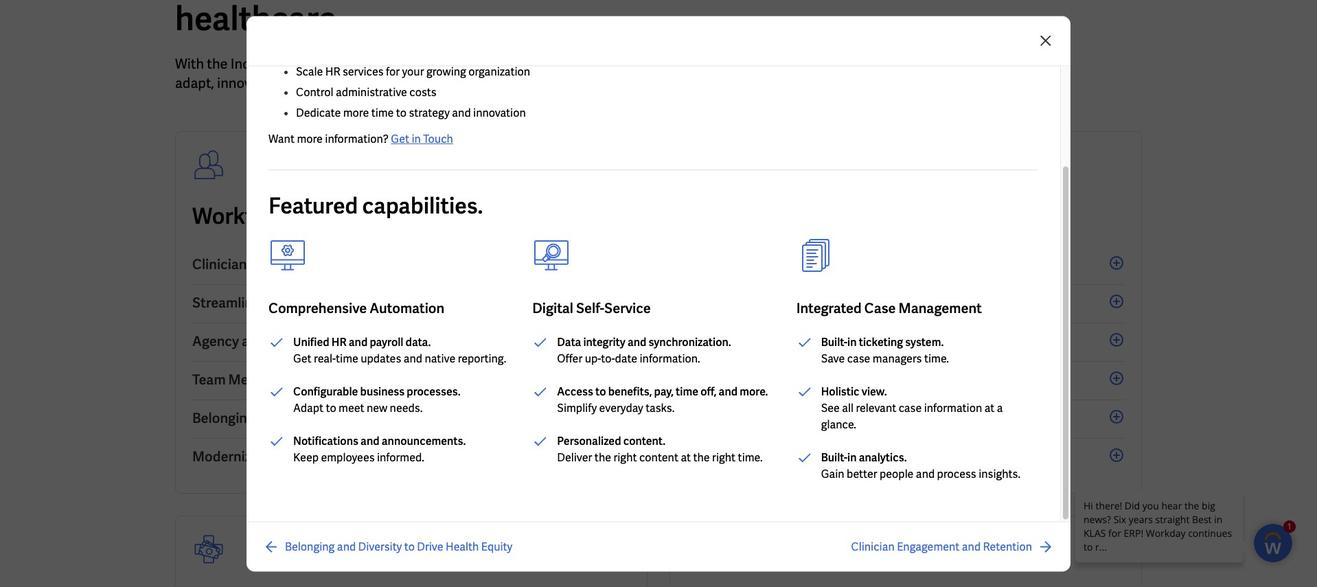 Task type: describe. For each thing, give the bounding box(es) containing it.
value-
[[687, 294, 726, 312]]

belonging and diversity to drive health equity button inside featured capabilities. dialog
[[263, 539, 513, 555]]

0 horizontal spatial drive
[[358, 409, 391, 427]]

to-
[[601, 352, 615, 366]]

more.
[[740, 385, 768, 399]]

management inside supplier- and supply-related risk management button
[[899, 332, 982, 350]]

ecosystem
[[610, 55, 677, 73]]

date
[[615, 352, 638, 366]]

control
[[296, 85, 334, 100]]

supplier- and supply-related risk management button
[[687, 324, 1125, 362]]

integrated inside featured capabilities. dialog
[[797, 300, 862, 317]]

comprehensive
[[269, 300, 367, 317]]

payroll
[[370, 335, 404, 350]]

0 vertical spatial equity
[[439, 409, 478, 427]]

with
[[175, 55, 204, 73]]

a inside "holistic view. see all relevant case information at a glance."
[[997, 401, 1003, 416]]

member
[[228, 371, 281, 389]]

onboarding
[[365, 294, 439, 312]]

employees
[[321, 451, 375, 465]]

modernized hr service delivery button
[[192, 439, 631, 477]]

and inside data integrity and synchronization. offer up-to-date information.
[[628, 335, 647, 350]]

hr for service
[[269, 448, 288, 466]]

a inside "with the industry accelerator for healthcare, you benefit from a global ecosystem of partners to help you adapt, innovate, and scale—all while fast-tracking your digital transformation."
[[559, 55, 567, 73]]

notifications
[[293, 434, 359, 449]]

replenishment
[[827, 448, 922, 466]]

personalized content. deliver the right content at the right time.
[[557, 434, 763, 465]]

adapt,
[[175, 74, 214, 92]]

processes.
[[407, 385, 461, 399]]

needs.
[[390, 401, 423, 416]]

new
[[367, 401, 388, 416]]

2 you from the left
[[797, 55, 819, 73]]

scale hr services for your growing organization control administrative costs dedicate more time to strategy and innovation
[[296, 65, 530, 120]]

updates
[[361, 352, 401, 366]]

workforce for the future of health
[[192, 202, 533, 231]]

integrated inside "clinically integrated supply chain" button
[[747, 256, 812, 273]]

costs
[[410, 85, 437, 100]]

digital self-service
[[533, 300, 651, 317]]

benefits,
[[608, 385, 652, 399]]

chain for clinically integrated supply chain
[[860, 256, 897, 273]]

people
[[880, 467, 914, 482]]

management for proactive contract management
[[808, 409, 891, 427]]

workforce
[[192, 202, 297, 231]]

tracking
[[429, 74, 480, 92]]

information?
[[325, 132, 389, 146]]

hr for and
[[332, 335, 347, 350]]

real-
[[314, 352, 336, 366]]

optimization
[[366, 332, 447, 350]]

drive inside featured capabilities. dialog
[[417, 539, 444, 554]]

proactive
[[687, 409, 747, 427]]

0 vertical spatial get
[[391, 132, 409, 146]]

labor
[[327, 332, 363, 350]]

digital
[[533, 300, 574, 317]]

supplier- and supply-related risk management
[[687, 332, 982, 350]]

tasks.
[[646, 401, 675, 416]]

team member experience and well-being button
[[192, 362, 631, 400]]

services
[[343, 65, 384, 79]]

gain
[[821, 467, 845, 482]]

future
[[372, 202, 437, 231]]

announcements.
[[382, 434, 466, 449]]

meet
[[339, 401, 365, 416]]

clinician engagement and retention inside featured capabilities. dialog
[[852, 539, 1033, 554]]

the down personalized
[[595, 451, 611, 465]]

1 right from the left
[[614, 451, 637, 465]]

featured capabilities. dialog
[[0, 0, 1318, 587]]

automated
[[754, 448, 825, 466]]

help
[[767, 55, 794, 73]]

case for relevant
[[899, 401, 922, 416]]

access
[[557, 385, 594, 399]]

all
[[842, 401, 854, 416]]

equity inside featured capabilities. dialog
[[481, 539, 513, 554]]

in for built-in ticketing system. save case managers time.
[[848, 335, 857, 350]]

proactive contract management
[[687, 409, 891, 427]]

from
[[527, 55, 556, 73]]

supply for integrated
[[815, 256, 857, 273]]

innovate,
[[217, 74, 274, 92]]

time. inside personalized content. deliver the right content at the right time.
[[738, 451, 763, 465]]

everyday
[[599, 401, 644, 416]]

agency and contract labor optimization button
[[192, 324, 631, 362]]

and inside the agency and contract labor optimization button
[[242, 332, 265, 350]]

holistic view. see all relevant case information at a glance.
[[821, 385, 1003, 432]]

hr for services
[[325, 65, 340, 79]]

industry
[[231, 55, 282, 73]]

built-in ticketing system. save case managers time.
[[821, 335, 949, 366]]

managers
[[873, 352, 922, 366]]

0 vertical spatial belonging and diversity to drive health equity
[[192, 409, 478, 427]]

case for save
[[848, 352, 871, 366]]

retention for bottom the clinician engagement and retention button
[[983, 539, 1033, 554]]

deliver
[[557, 451, 592, 465]]

analytics.
[[859, 451, 907, 465]]

to inside access to benefits, pay, time off, and more. simplify everyday tasks.
[[596, 385, 606, 399]]

service for self-
[[605, 300, 651, 317]]

1 vertical spatial clinician engagement and retention button
[[852, 539, 1055, 555]]

resilient
[[687, 202, 774, 231]]

and inside supplier- and supply-related risk management button
[[746, 332, 769, 350]]

reporting.
[[458, 352, 507, 366]]

want more information? get in touch
[[269, 132, 453, 146]]

strategy
[[409, 106, 450, 120]]

belonging inside featured capabilities. dialog
[[285, 539, 335, 554]]

and inside scale hr services for your growing organization control administrative costs dedicate more time to strategy and innovation
[[452, 106, 471, 120]]

insights.
[[979, 467, 1021, 482]]

keep
[[293, 451, 319, 465]]

0 vertical spatial belonging and diversity to drive health equity button
[[192, 400, 631, 439]]

0 horizontal spatial clinician engagement and retention
[[192, 256, 419, 273]]

integrated case management
[[797, 300, 982, 317]]

1 vertical spatial diversity
[[284, 409, 340, 427]]

built- for save
[[821, 335, 848, 350]]

healthcare
[[778, 202, 889, 231]]

healthcare,
[[380, 55, 451, 73]]

save
[[821, 352, 845, 366]]

of inside "with the industry accelerator for healthcare, you benefit from a global ecosystem of partners to help you adapt, innovate, and scale—all while fast-tracking your digital transformation."
[[680, 55, 692, 73]]

driven
[[726, 294, 767, 312]]

get inside unified hr and payroll data. get real-time updates and native reporting.
[[293, 352, 312, 366]]

and inside notifications and announcements. keep employees informed.
[[361, 434, 380, 449]]

in for built-in analytics. gain better people and process insights.
[[848, 451, 857, 465]]

self-
[[576, 300, 605, 317]]

and inside streamlined recruiting and onboarding button
[[339, 294, 362, 312]]

content.
[[624, 434, 666, 449]]

to inside configurable business processes. adapt to meet new needs.
[[326, 401, 336, 416]]

belonging and diversity to drive health equity inside featured capabilities. dialog
[[285, 539, 513, 554]]

0 horizontal spatial contract
[[268, 332, 324, 350]]

at inside personalized content. deliver the right content at the right time.
[[681, 451, 691, 465]]

0 horizontal spatial clinician
[[192, 256, 247, 273]]

growing
[[427, 65, 466, 79]]

risk
[[870, 332, 896, 350]]

while
[[366, 74, 399, 92]]

clinician inside featured capabilities. dialog
[[852, 539, 895, 554]]

pay,
[[654, 385, 674, 399]]

diversity inside featured capabilities. dialog
[[358, 539, 402, 554]]

streamlined recruiting and onboarding button
[[192, 285, 631, 324]]

2 right from the left
[[712, 451, 736, 465]]

off,
[[701, 385, 717, 399]]

engagement inside button
[[826, 371, 905, 389]]



Task type: vqa. For each thing, say whether or not it's contained in the screenshot.


Task type: locate. For each thing, give the bounding box(es) containing it.
time inside unified hr and payroll data. get real-time updates and native reporting.
[[336, 352, 359, 366]]

1 horizontal spatial drive
[[417, 539, 444, 554]]

0 horizontal spatial case
[[848, 352, 871, 366]]

hr right scale
[[325, 65, 340, 79]]

2 horizontal spatial diversity
[[742, 371, 797, 389]]

your
[[402, 65, 424, 79], [483, 74, 511, 92]]

0 horizontal spatial more
[[297, 132, 323, 146]]

to inside scale hr services for your growing organization control administrative costs dedicate more time to strategy and innovation
[[396, 106, 407, 120]]

1 horizontal spatial clinician engagement and retention button
[[852, 539, 1055, 555]]

1 vertical spatial a
[[997, 401, 1003, 416]]

1 vertical spatial contract
[[749, 409, 805, 427]]

0 horizontal spatial right
[[614, 451, 637, 465]]

more inside scale hr services for your growing organization control administrative costs dedicate more time to strategy and innovation
[[343, 106, 369, 120]]

0 vertical spatial service
[[605, 300, 651, 317]]

1 vertical spatial clinician engagement and retention
[[852, 539, 1033, 554]]

supply up "clinically integrated supply chain" button
[[894, 202, 962, 231]]

get in touch link
[[391, 132, 453, 146]]

in left ticketing
[[848, 335, 857, 350]]

drive
[[358, 409, 391, 427], [417, 539, 444, 554]]

supply inside button
[[815, 256, 857, 273]]

0 horizontal spatial for
[[301, 202, 330, 231]]

up-
[[585, 352, 601, 366]]

0 vertical spatial more
[[343, 106, 369, 120]]

0 vertical spatial retention
[[357, 256, 419, 273]]

system.
[[906, 335, 944, 350]]

a right from
[[559, 55, 567, 73]]

2 built- from the top
[[821, 451, 848, 465]]

management inside featured capabilities. dialog
[[899, 300, 982, 317]]

and inside built-in analytics. gain better people and process insights.
[[916, 467, 935, 482]]

1 vertical spatial equity
[[481, 539, 513, 554]]

1 horizontal spatial a
[[997, 401, 1003, 416]]

time left off,
[[676, 385, 699, 399]]

1 vertical spatial drive
[[417, 539, 444, 554]]

2 vertical spatial engagement
[[897, 539, 960, 554]]

resilient healthcare supply chain
[[687, 202, 1025, 231]]

1 vertical spatial belonging
[[285, 539, 335, 554]]

case down supplier diversity and engagement button
[[899, 401, 922, 416]]

and
[[277, 74, 300, 92], [452, 106, 471, 120], [331, 256, 355, 273], [339, 294, 362, 312], [242, 332, 265, 350], [746, 332, 769, 350], [349, 335, 368, 350], [628, 335, 647, 350], [404, 352, 422, 366], [356, 371, 380, 389], [800, 371, 824, 389], [719, 385, 738, 399], [258, 409, 281, 427], [361, 434, 380, 449], [916, 467, 935, 482], [337, 539, 356, 554], [962, 539, 981, 554]]

team member experience and well-being
[[192, 371, 449, 389]]

0 horizontal spatial supply
[[815, 256, 857, 273]]

1 vertical spatial management
[[899, 332, 982, 350]]

1 vertical spatial time.
[[738, 451, 763, 465]]

0 vertical spatial contract
[[268, 332, 324, 350]]

a right information
[[997, 401, 1003, 416]]

1 vertical spatial in
[[848, 335, 857, 350]]

case down related
[[848, 352, 871, 366]]

clinician engagement and retention
[[192, 256, 419, 273], [852, 539, 1033, 554]]

offer
[[557, 352, 583, 366]]

integrated up supplier- and supply-related risk management
[[797, 300, 862, 317]]

built- up "gain"
[[821, 451, 848, 465]]

hr inside unified hr and payroll data. get real-time updates and native reporting.
[[332, 335, 347, 350]]

belonging and diversity to drive health equity button
[[192, 400, 631, 439], [263, 539, 513, 555]]

innovation
[[473, 106, 526, 120]]

1 vertical spatial built-
[[821, 451, 848, 465]]

2 vertical spatial hr
[[269, 448, 288, 466]]

more down dedicate
[[297, 132, 323, 146]]

at inside "holistic view. see all relevant case information at a glance."
[[985, 401, 995, 416]]

1 horizontal spatial of
[[680, 55, 692, 73]]

service up integrity
[[605, 300, 651, 317]]

2 vertical spatial health
[[446, 539, 479, 554]]

supply for healthcare
[[894, 202, 962, 231]]

to inside "with the industry accelerator for healthcare, you benefit from a global ecosystem of partners to help you adapt, innovate, and scale—all while fast-tracking your digital transformation."
[[751, 55, 764, 73]]

0 vertical spatial built-
[[821, 335, 848, 350]]

data integrity and synchronization. offer up-to-date information.
[[557, 335, 731, 366]]

access to benefits, pay, time off, and more. simplify everyday tasks.
[[557, 385, 768, 416]]

0 horizontal spatial get
[[293, 352, 312, 366]]

featured
[[269, 192, 358, 221]]

and inside "with the industry accelerator for healthcare, you benefit from a global ecosystem of partners to help you adapt, innovate, and scale—all while fast-tracking your digital transformation."
[[277, 74, 300, 92]]

0 vertical spatial belonging
[[192, 409, 255, 427]]

the down proactive
[[693, 451, 710, 465]]

you
[[454, 55, 477, 73], [797, 55, 819, 73]]

time inside access to benefits, pay, time off, and more. simplify everyday tasks.
[[676, 385, 699, 399]]

and inside "team member experience and well-being" button
[[356, 371, 380, 389]]

supply down healthcare on the right of the page
[[815, 256, 857, 273]]

automation
[[370, 300, 445, 317]]

delivery
[[340, 448, 391, 466]]

scale—all
[[303, 74, 363, 92]]

case
[[865, 300, 896, 317]]

0 vertical spatial time
[[371, 106, 394, 120]]

diversity inside supplier diversity and engagement button
[[742, 371, 797, 389]]

featured capabilities.
[[269, 192, 483, 221]]

value-driven sourcing button
[[687, 285, 1125, 324]]

contract up real-
[[268, 332, 324, 350]]

0 horizontal spatial chain
[[860, 256, 897, 273]]

2 horizontal spatial time
[[676, 385, 699, 399]]

0 horizontal spatial equity
[[439, 409, 478, 427]]

at right information
[[985, 401, 995, 416]]

information
[[924, 401, 983, 416]]

1 horizontal spatial get
[[391, 132, 409, 146]]

agency
[[192, 332, 239, 350]]

1 vertical spatial hr
[[332, 335, 347, 350]]

management down holistic
[[808, 409, 891, 427]]

0 vertical spatial drive
[[358, 409, 391, 427]]

business
[[360, 385, 405, 399]]

0 vertical spatial clinician
[[192, 256, 247, 273]]

1 vertical spatial of
[[442, 202, 462, 231]]

supplier diversity and engagement
[[687, 371, 905, 389]]

and inside supplier diversity and engagement button
[[800, 371, 824, 389]]

health
[[466, 202, 533, 231], [394, 409, 436, 427], [446, 539, 479, 554]]

0 vertical spatial management
[[899, 300, 982, 317]]

0 vertical spatial clinician engagement and retention button
[[192, 247, 631, 285]]

0 vertical spatial chain
[[966, 202, 1025, 231]]

0 vertical spatial integrated
[[747, 256, 812, 273]]

1 horizontal spatial clinician
[[852, 539, 895, 554]]

1 horizontal spatial contract
[[749, 409, 805, 427]]

time down administrative
[[371, 106, 394, 120]]

1 horizontal spatial you
[[797, 55, 819, 73]]

optimized
[[687, 448, 751, 466]]

time. down proactive
[[738, 451, 763, 465]]

0 horizontal spatial of
[[442, 202, 462, 231]]

transformation.
[[555, 74, 651, 92]]

glance.
[[821, 418, 857, 432]]

0 vertical spatial in
[[412, 132, 421, 146]]

simplify
[[557, 401, 597, 416]]

hr left keep
[[269, 448, 288, 466]]

notifications and announcements. keep employees informed.
[[293, 434, 466, 465]]

0 horizontal spatial diversity
[[284, 409, 340, 427]]

accelerator
[[285, 55, 357, 73]]

0 vertical spatial engagement
[[250, 256, 328, 273]]

data.
[[406, 335, 431, 350]]

supplier-
[[687, 332, 743, 350]]

0 horizontal spatial service
[[291, 448, 338, 466]]

0 vertical spatial clinician engagement and retention
[[192, 256, 419, 273]]

engagement for the top the clinician engagement and retention button
[[250, 256, 328, 273]]

service inside button
[[291, 448, 338, 466]]

get
[[391, 132, 409, 146], [293, 352, 312, 366]]

hr inside button
[[269, 448, 288, 466]]

time. inside built-in ticketing system. save case managers time.
[[925, 352, 949, 366]]

1 vertical spatial more
[[297, 132, 323, 146]]

0 vertical spatial health
[[466, 202, 533, 231]]

see
[[821, 401, 840, 416]]

case
[[848, 352, 871, 366], [899, 401, 922, 416]]

1 horizontal spatial more
[[343, 106, 369, 120]]

built-
[[821, 335, 848, 350], [821, 451, 848, 465]]

1 horizontal spatial chain
[[966, 202, 1025, 231]]

case inside built-in ticketing system. save case managers time.
[[848, 352, 871, 366]]

the left future
[[334, 202, 368, 231]]

time down "labor"
[[336, 352, 359, 366]]

in left touch on the left top of the page
[[412, 132, 421, 146]]

optimized automated replenishment button
[[687, 439, 1125, 477]]

1 vertical spatial clinician
[[852, 539, 895, 554]]

1 horizontal spatial for
[[360, 55, 378, 73]]

ticketing
[[859, 335, 903, 350]]

0 horizontal spatial retention
[[357, 256, 419, 273]]

a
[[559, 55, 567, 73], [997, 401, 1003, 416]]

right down proactive
[[712, 451, 736, 465]]

your inside scale hr services for your growing organization control administrative costs dedicate more time to strategy and innovation
[[402, 65, 424, 79]]

retention for the top the clinician engagement and retention button
[[357, 256, 419, 273]]

unified
[[293, 335, 329, 350]]

more
[[343, 106, 369, 120], [297, 132, 323, 146]]

1 vertical spatial service
[[291, 448, 338, 466]]

chain for resilient healthcare supply chain
[[966, 202, 1025, 231]]

case inside "holistic view. see all relevant case information at a glance."
[[899, 401, 922, 416]]

holistic
[[821, 385, 860, 399]]

recruiting
[[271, 294, 336, 312]]

and inside access to benefits, pay, time off, and more. simplify everyday tasks.
[[719, 385, 738, 399]]

sourcing
[[770, 294, 826, 312]]

integrated
[[747, 256, 812, 273], [797, 300, 862, 317]]

experience
[[284, 371, 353, 389]]

your down benefit
[[483, 74, 511, 92]]

global
[[569, 55, 607, 73]]

management inside proactive contract management button
[[808, 409, 891, 427]]

retention inside featured capabilities. dialog
[[983, 539, 1033, 554]]

clinically integrated supply chain
[[687, 256, 897, 273]]

at right content
[[681, 451, 691, 465]]

clinician
[[192, 256, 247, 273], [852, 539, 895, 554]]

1 horizontal spatial equity
[[481, 539, 513, 554]]

0 vertical spatial supply
[[894, 202, 962, 231]]

1 horizontal spatial case
[[899, 401, 922, 416]]

0 horizontal spatial time.
[[738, 451, 763, 465]]

optimized automated replenishment
[[687, 448, 922, 466]]

built-in analytics. gain better people and process insights.
[[821, 451, 1021, 482]]

contract
[[268, 332, 324, 350], [749, 409, 805, 427]]

diversity
[[742, 371, 797, 389], [284, 409, 340, 427], [358, 539, 402, 554]]

your up costs
[[402, 65, 424, 79]]

0 horizontal spatial time
[[336, 352, 359, 366]]

0 horizontal spatial belonging
[[192, 409, 255, 427]]

1 vertical spatial belonging and diversity to drive health equity
[[285, 539, 513, 554]]

0 horizontal spatial a
[[559, 55, 567, 73]]

2 horizontal spatial for
[[386, 65, 400, 79]]

scale
[[296, 65, 323, 79]]

time
[[371, 106, 394, 120], [336, 352, 359, 366], [676, 385, 699, 399]]

benefit
[[480, 55, 524, 73]]

0 vertical spatial time.
[[925, 352, 949, 366]]

engagement inside featured capabilities. dialog
[[897, 539, 960, 554]]

contract down more.
[[749, 409, 805, 427]]

1 horizontal spatial at
[[985, 401, 995, 416]]

1 vertical spatial integrated
[[797, 300, 862, 317]]

0 vertical spatial of
[[680, 55, 692, 73]]

for inside "with the industry accelerator for healthcare, you benefit from a global ecosystem of partners to help you adapt, innovate, and scale—all while fast-tracking your digital transformation."
[[360, 55, 378, 73]]

your inside "with the industry accelerator for healthcare, you benefit from a global ecosystem of partners to help you adapt, innovate, and scale—all while fast-tracking your digital transformation."
[[483, 74, 511, 92]]

management up system. at the bottom right of page
[[899, 300, 982, 317]]

0 horizontal spatial you
[[454, 55, 477, 73]]

1 vertical spatial time
[[336, 352, 359, 366]]

adapt
[[293, 401, 324, 416]]

get left touch on the left top of the page
[[391, 132, 409, 146]]

streamlined
[[192, 294, 268, 312]]

synchronization.
[[649, 335, 731, 350]]

service inside featured capabilities. dialog
[[605, 300, 651, 317]]

service for hr
[[291, 448, 338, 466]]

proactive contract management button
[[687, 400, 1125, 439]]

the inside "with the industry accelerator for healthcare, you benefit from a global ecosystem of partners to help you adapt, innovate, and scale—all while fast-tracking your digital transformation."
[[207, 55, 228, 73]]

equity
[[439, 409, 478, 427], [481, 539, 513, 554]]

1 horizontal spatial right
[[712, 451, 736, 465]]

agency and contract labor optimization
[[192, 332, 447, 350]]

fast-
[[402, 74, 429, 92]]

better
[[847, 467, 878, 482]]

built- for better
[[821, 451, 848, 465]]

time. down system. at the bottom right of page
[[925, 352, 949, 366]]

1 horizontal spatial diversity
[[358, 539, 402, 554]]

of right future
[[442, 202, 462, 231]]

configurable
[[293, 385, 358, 399]]

in up better
[[848, 451, 857, 465]]

management for integrated case management
[[899, 300, 982, 317]]

the right with
[[207, 55, 228, 73]]

integrated up sourcing
[[747, 256, 812, 273]]

1 horizontal spatial supply
[[894, 202, 962, 231]]

1 vertical spatial health
[[394, 409, 436, 427]]

1 horizontal spatial belonging
[[285, 539, 335, 554]]

informed.
[[377, 451, 424, 465]]

hr up real-
[[332, 335, 347, 350]]

get down unified
[[293, 352, 312, 366]]

in inside built-in ticketing system. save case managers time.
[[848, 335, 857, 350]]

digital
[[514, 74, 552, 92]]

1 vertical spatial chain
[[860, 256, 897, 273]]

1 you from the left
[[454, 55, 477, 73]]

1 vertical spatial case
[[899, 401, 922, 416]]

1 vertical spatial at
[[681, 451, 691, 465]]

1 horizontal spatial time
[[371, 106, 394, 120]]

relevant
[[856, 401, 897, 416]]

2 vertical spatial in
[[848, 451, 857, 465]]

of left the partners
[[680, 55, 692, 73]]

built- up "save"
[[821, 335, 848, 350]]

0 vertical spatial hr
[[325, 65, 340, 79]]

touch
[[423, 132, 453, 146]]

more down administrative
[[343, 106, 369, 120]]

built- inside built-in ticketing system. save case managers time.
[[821, 335, 848, 350]]

you up tracking
[[454, 55, 477, 73]]

health inside featured capabilities. dialog
[[446, 539, 479, 554]]

configurable business processes. adapt to meet new needs.
[[293, 385, 461, 416]]

0 horizontal spatial clinician engagement and retention button
[[192, 247, 631, 285]]

0 horizontal spatial your
[[402, 65, 424, 79]]

engagement for bottom the clinician engagement and retention button
[[897, 539, 960, 554]]

built- inside built-in analytics. gain better people and process insights.
[[821, 451, 848, 465]]

right down content. at the bottom of page
[[614, 451, 637, 465]]

in inside built-in analytics. gain better people and process insights.
[[848, 451, 857, 465]]

1 vertical spatial belonging and diversity to drive health equity button
[[263, 539, 513, 555]]

you right help
[[797, 55, 819, 73]]

management up managers
[[899, 332, 982, 350]]

information.
[[640, 352, 700, 366]]

chain inside "clinically integrated supply chain" button
[[860, 256, 897, 273]]

1 built- from the top
[[821, 335, 848, 350]]

1 vertical spatial retention
[[983, 539, 1033, 554]]

0 vertical spatial at
[[985, 401, 995, 416]]

for inside scale hr services for your growing organization control administrative costs dedicate more time to strategy and innovation
[[386, 65, 400, 79]]

hr inside scale hr services for your growing organization control administrative costs dedicate more time to strategy and innovation
[[325, 65, 340, 79]]

time inside scale hr services for your growing organization control administrative costs dedicate more time to strategy and innovation
[[371, 106, 394, 120]]

service down adapt
[[291, 448, 338, 466]]

administrative
[[336, 85, 407, 100]]

1 vertical spatial supply
[[815, 256, 857, 273]]



